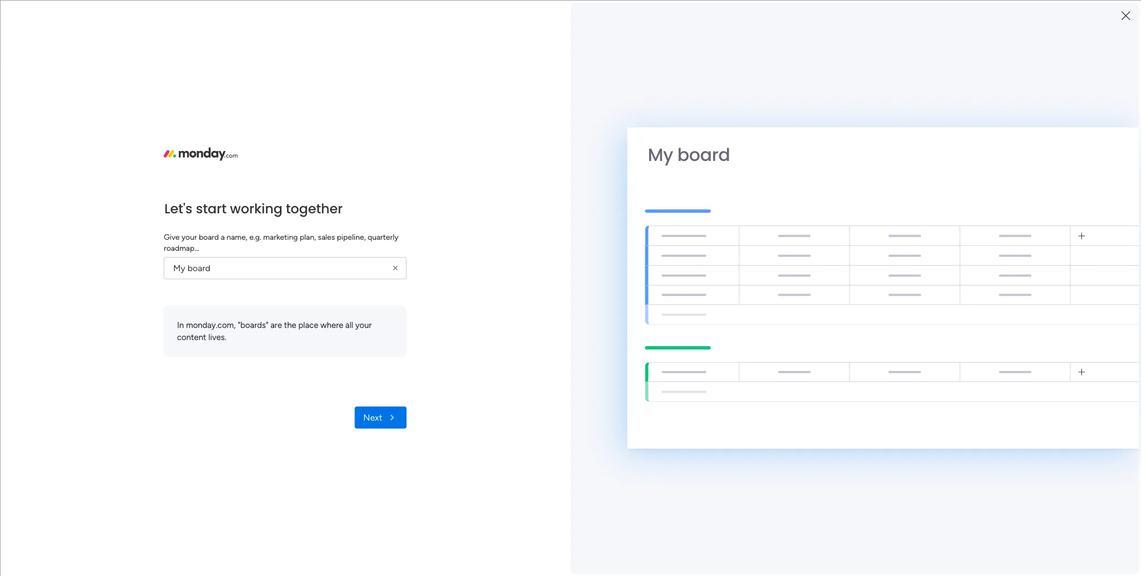 Task type: vqa. For each thing, say whether or not it's contained in the screenshot.
the right the /
no



Task type: describe. For each thing, give the bounding box(es) containing it.
>
[[298, 220, 302, 230]]

quarterly
[[368, 232, 399, 242]]

management for work management > main workspace
[[250, 220, 296, 230]]

account
[[983, 103, 1015, 113]]

component image
[[256, 350, 266, 359]]

content
[[177, 333, 206, 343]]

Give your board a name, e.g. marketing plan, sales pipeline, quarterly roadmap... text field
[[164, 257, 407, 279]]

plan,
[[300, 232, 316, 242]]

setup account
[[959, 103, 1015, 113]]

boost
[[938, 325, 961, 335]]

enable
[[959, 131, 984, 141]]

enable desktop notifications
[[959, 131, 1067, 141]]

boost your workflow in minutes with ready-made templates
[[938, 325, 1082, 348]]

my board
[[648, 142, 730, 167]]

work management > main workspace
[[231, 220, 360, 230]]

in
[[1022, 325, 1029, 335]]

my for my board
[[648, 142, 673, 167]]

workspaces
[[236, 301, 290, 313]]

next
[[363, 413, 382, 423]]

1 vertical spatial workspace
[[280, 334, 328, 346]]

logo image
[[164, 148, 238, 161]]

main workspace
[[256, 334, 328, 346]]

e.g.
[[249, 232, 261, 242]]

getting started element
[[931, 419, 1097, 463]]

0 horizontal spatial main
[[256, 334, 278, 346]]

give
[[164, 232, 180, 242]]

ready-
[[938, 338, 964, 348]]

your for boost
[[963, 325, 981, 335]]

works
[[1059, 442, 1080, 452]]

templates inside boost your workflow in minutes with ready-made templates
[[988, 338, 1028, 348]]

working
[[230, 199, 282, 218]]

start
[[196, 199, 227, 218]]

explore templates button
[[938, 357, 1090, 379]]

with
[[1065, 325, 1082, 335]]

work management
[[270, 349, 338, 359]]

project
[[234, 202, 263, 213]]

notifications
[[1019, 131, 1067, 141]]

explore
[[979, 362, 1008, 373]]

photo
[[1006, 117, 1028, 127]]

learn for learn how monday.com works
[[975, 442, 994, 452]]

name,
[[227, 232, 248, 242]]

learn how monday.com works
[[975, 442, 1080, 452]]

give your board a name, e.g. marketing plan, sales pipeline, quarterly roadmap...
[[164, 232, 399, 253]]

help center element
[[931, 472, 1097, 516]]

open update feed (inbox) image
[[204, 263, 217, 276]]

help center
[[975, 483, 1017, 492]]

&
[[956, 398, 961, 408]]

together
[[286, 199, 343, 218]]

templates inside button
[[1010, 362, 1050, 373]]

pipeline,
[[337, 232, 366, 242]]

0 vertical spatial workspace
[[323, 220, 360, 230]]

monday.com
[[1013, 442, 1057, 452]]

my workspaces
[[219, 301, 290, 313]]

your for give
[[182, 232, 197, 242]]

upload
[[959, 117, 986, 127]]



Task type: locate. For each thing, give the bounding box(es) containing it.
close my workspaces image
[[204, 300, 217, 313]]

board
[[678, 142, 730, 167], [199, 232, 219, 242]]

learn & get inspired
[[931, 398, 1011, 408]]

work
[[231, 220, 248, 230], [270, 349, 288, 359]]

all
[[345, 320, 353, 330]]

your
[[182, 232, 197, 242], [355, 320, 372, 330], [963, 325, 981, 335]]

jacob simon image
[[1110, 4, 1128, 22]]

2 horizontal spatial your
[[963, 325, 981, 335]]

project management
[[234, 202, 319, 213]]

lives.
[[208, 333, 226, 343]]

main
[[304, 220, 321, 230], [256, 334, 278, 346]]

next button
[[355, 407, 407, 429]]

your inside in monday.com, "boards" are the place where all your content lives.
[[355, 320, 372, 330]]

inspired
[[979, 398, 1011, 408]]

made
[[964, 338, 986, 348]]

main right >
[[304, 220, 321, 230]]

your inside boost your workflow in minutes with ready-made templates
[[963, 325, 981, 335]]

learn
[[931, 398, 954, 408], [975, 442, 994, 452]]

1 vertical spatial board
[[199, 232, 219, 242]]

1 horizontal spatial my
[[648, 142, 673, 167]]

workspace up pipeline,
[[323, 220, 360, 230]]

my for my workspaces
[[219, 301, 233, 313]]

1 horizontal spatial main
[[304, 220, 321, 230]]

my
[[648, 142, 673, 167], [219, 301, 233, 313]]

1 vertical spatial main
[[256, 334, 278, 346]]

main up "component" image
[[256, 334, 278, 346]]

monday.com,
[[186, 320, 236, 330]]

1 horizontal spatial work
[[270, 349, 288, 359]]

templates
[[988, 338, 1028, 348], [1010, 362, 1050, 373]]

0 horizontal spatial my
[[219, 301, 233, 313]]

0 horizontal spatial your
[[182, 232, 197, 242]]

desktop
[[986, 131, 1017, 141]]

upload your photo
[[959, 117, 1028, 127]]

center
[[994, 483, 1017, 492]]

1 horizontal spatial learn
[[975, 442, 994, 452]]

work right "component" image
[[270, 349, 288, 359]]

your right all
[[355, 320, 372, 330]]

roadmap...
[[164, 243, 199, 253]]

templates image image
[[941, 238, 1087, 315]]

enable desktop notifications link
[[959, 130, 1097, 142]]

1 vertical spatial learn
[[975, 442, 994, 452]]

workspace
[[323, 220, 360, 230], [280, 334, 328, 346]]

let's start working together
[[164, 199, 343, 218]]

1 vertical spatial my
[[219, 301, 233, 313]]

"boards"
[[238, 320, 268, 330]]

place
[[298, 320, 318, 330]]

0 horizontal spatial learn
[[931, 398, 954, 408]]

1 vertical spatial templates
[[1010, 362, 1050, 373]]

circle o image
[[948, 118, 955, 126]]

1 horizontal spatial board
[[678, 142, 730, 167]]

in
[[177, 320, 184, 330]]

work for work management
[[270, 349, 288, 359]]

marketing
[[263, 232, 298, 242]]

upload your photo link
[[948, 116, 1097, 128]]

your inside give your board a name, e.g. marketing plan, sales pipeline, quarterly roadmap...
[[182, 232, 197, 242]]

check circle image
[[948, 104, 955, 112]]

help
[[975, 483, 992, 492]]

where
[[320, 320, 343, 330]]

workspace image
[[222, 333, 248, 360]]

learn left the &
[[931, 398, 954, 408]]

your up roadmap...
[[182, 232, 197, 242]]

0 horizontal spatial board
[[199, 232, 219, 242]]

0 vertical spatial work
[[231, 220, 248, 230]]

the
[[284, 320, 296, 330]]

explore templates
[[979, 362, 1050, 373]]

0 vertical spatial templates
[[988, 338, 1028, 348]]

how
[[996, 442, 1011, 452]]

learn left how on the bottom of the page
[[975, 442, 994, 452]]

get
[[964, 398, 977, 408]]

0 vertical spatial board
[[678, 142, 730, 167]]

workspace up work management
[[280, 334, 328, 346]]

let's
[[164, 199, 192, 218]]

sales
[[318, 232, 335, 242]]

minutes
[[1031, 325, 1062, 335]]

m
[[230, 338, 241, 354]]

0 horizontal spatial work
[[231, 220, 248, 230]]

public board image
[[218, 202, 230, 214]]

0 vertical spatial main
[[304, 220, 321, 230]]

learn inside the getting started element
[[975, 442, 994, 452]]

work for work management > main workspace
[[231, 220, 248, 230]]

workflow
[[983, 325, 1019, 335]]

management up marketing
[[250, 220, 296, 230]]

0 vertical spatial my
[[648, 142, 673, 167]]

templates down workflow
[[988, 338, 1028, 348]]

management down main workspace
[[290, 349, 338, 359]]

management
[[265, 202, 319, 213]]

setup
[[959, 103, 981, 113]]

1 vertical spatial management
[[290, 349, 338, 359]]

work up name,
[[231, 220, 248, 230]]

templates right explore
[[1010, 362, 1050, 373]]

learn for learn & get inspired
[[931, 398, 954, 408]]

1 vertical spatial work
[[270, 349, 288, 359]]

are
[[271, 320, 282, 330]]

0 vertical spatial management
[[250, 220, 296, 230]]

a
[[221, 232, 225, 242]]

setup account link
[[948, 101, 1097, 114]]

management
[[250, 220, 296, 230], [290, 349, 338, 359]]

your
[[988, 117, 1004, 127]]

board inside give your board a name, e.g. marketing plan, sales pipeline, quarterly roadmap...
[[199, 232, 219, 242]]

in monday.com, "boards" are the place where all your content lives.
[[177, 320, 372, 343]]

1 horizontal spatial your
[[355, 320, 372, 330]]

your up 'made'
[[963, 325, 981, 335]]

0 vertical spatial learn
[[931, 398, 954, 408]]

management for work management
[[290, 349, 338, 359]]



